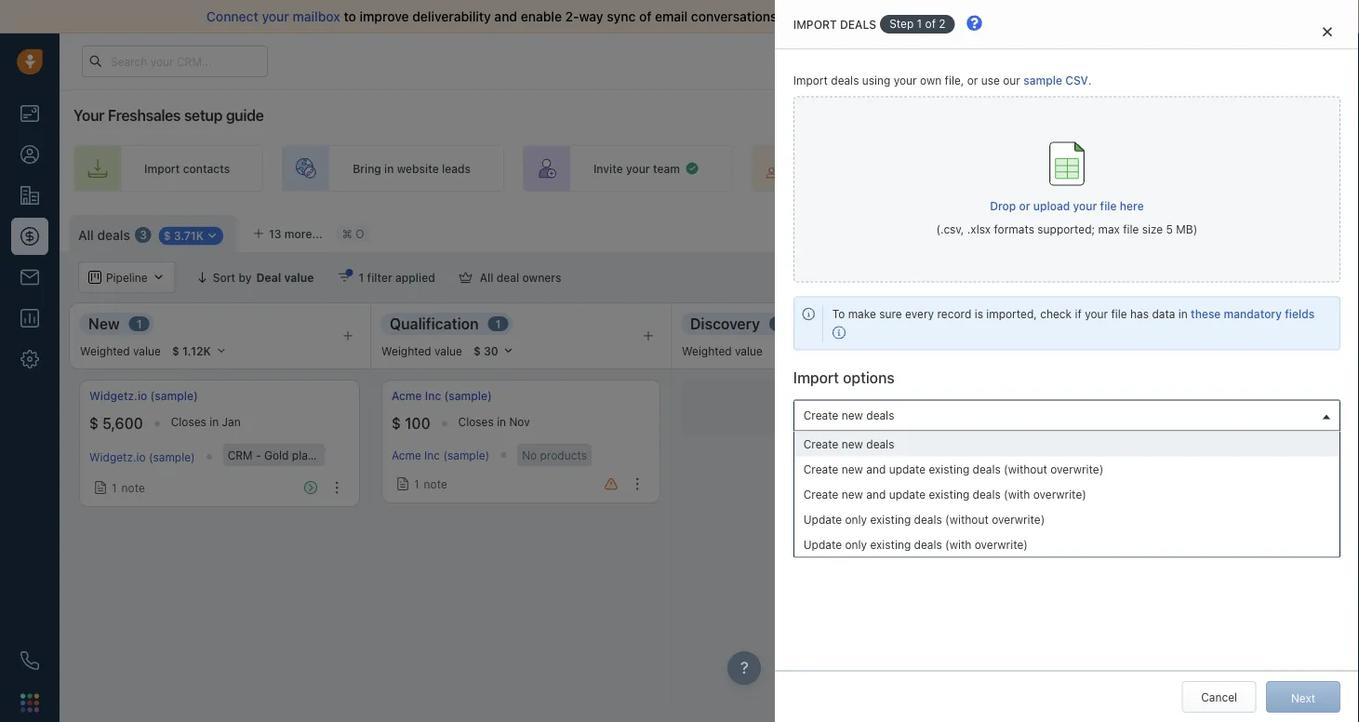 Task type: vqa. For each thing, say whether or not it's contained in the screenshot.
the rightmost Your
yes



Task type: locate. For each thing, give the bounding box(es) containing it.
deals inside create new deals dropdown button
[[867, 409, 895, 422]]

0 vertical spatial data
[[913, 9, 940, 24]]

1 horizontal spatial data
[[1153, 308, 1176, 321]]

0 vertical spatial freshsales
[[108, 107, 181, 124]]

1 vertical spatial your
[[1085, 308, 1109, 321]]

create new deals up the owner
[[804, 438, 895, 451]]

0 vertical spatial acme inc (sample)
[[392, 390, 492, 403]]

overwrite) inside 'create new and update existing deals (with overwrite)' option
[[1034, 488, 1087, 501]]

container_wx8msf4aqz5i3rn1 image down the import options
[[783, 401, 796, 414]]

container_wx8msf4aqz5i3rn1 image left quotas on the right
[[1093, 271, 1106, 284]]

update inside option
[[889, 488, 926, 501]]

inc down 100
[[425, 449, 440, 462]]

all left owners
[[480, 271, 494, 284]]

2 closes from the left
[[459, 416, 494, 429]]

sales owner for unassigned deals
[[794, 481, 974, 494]]

13 more... button
[[243, 221, 333, 247]]

1 horizontal spatial 1 note
[[414, 477, 447, 490]]

0 vertical spatial techcave
[[1268, 390, 1318, 403]]

0 horizontal spatial closes
[[171, 416, 206, 429]]

0 vertical spatial sales
[[877, 9, 909, 24]]

0 vertical spatial all
[[78, 227, 94, 243]]

Search your CRM... text field
[[82, 46, 268, 77]]

acme up $ 100
[[392, 390, 422, 403]]

$ 3,200
[[1268, 415, 1321, 432]]

in right "bring"
[[384, 162, 394, 175]]

0 vertical spatial or
[[968, 74, 979, 87]]

update up the unassigned
[[889, 463, 926, 476]]

sales
[[877, 9, 909, 24], [1119, 162, 1147, 175]]

enable
[[521, 9, 562, 24]]

0 left the if at the top right of the page
[[1036, 317, 1044, 330]]

add deal up id in the bottom of the page
[[1088, 401, 1135, 414]]

1 update from the top
[[889, 463, 926, 476]]

phone element
[[11, 642, 48, 679]]

techcave (sample down 3,200
[[1268, 450, 1360, 464]]

2 new from the top
[[842, 438, 864, 451]]

freshsales down create new deals dropdown button on the right bottom of the page
[[1046, 444, 1104, 457]]

deals inside 'create new and update existing deals (without overwrite)' option
[[973, 463, 1001, 476]]

2 widgetz.io (sample) link from the top
[[89, 450, 195, 464]]

update down john
[[804, 538, 842, 551]]

acme inc (sample) link down 100
[[392, 449, 490, 462]]

invite your team
[[594, 162, 680, 175]]

1 vertical spatial (with
[[946, 538, 972, 551]]

1 inside button
[[359, 271, 364, 284]]

improve
[[360, 9, 409, 24]]

0 horizontal spatial $
[[89, 415, 99, 432]]

1 vertical spatial techcave
[[1268, 450, 1317, 464]]

1 horizontal spatial (with
[[1004, 488, 1031, 501]]

acme inc (sample) down 100
[[392, 449, 490, 462]]

1 horizontal spatial import deals
[[1151, 224, 1218, 237]]

list box containing create new deals
[[795, 432, 1340, 557]]

acme inc (sample) link up 100
[[392, 388, 492, 404]]

1 right step
[[917, 17, 923, 30]]

create new deals for create new deals dropdown button on the right bottom of the page
[[804, 409, 895, 422]]

2 create new deals from the top
[[804, 438, 895, 451]]

1 horizontal spatial of
[[926, 17, 936, 30]]

closes in nov
[[459, 416, 530, 429]]

import deals button
[[1126, 215, 1228, 247]]

2 horizontal spatial $
[[1268, 415, 1277, 432]]

0 vertical spatial inc
[[425, 390, 441, 403]]

note down "5,600"
[[122, 481, 145, 494]]

0 horizontal spatial (without
[[946, 513, 989, 526]]

1 vertical spatial all
[[480, 271, 494, 284]]

add down the import options
[[801, 401, 822, 414]]

conversations.
[[691, 9, 782, 24]]

2 update from the top
[[889, 488, 926, 501]]

your inside button
[[1074, 199, 1098, 212]]

1 horizontal spatial closes
[[459, 416, 494, 429]]

1 vertical spatial acme inc (sample)
[[392, 449, 490, 462]]

(with inside option
[[1004, 488, 1031, 501]]

1 vertical spatial update
[[889, 488, 926, 501]]

0 vertical spatial update
[[889, 463, 926, 476]]

(sample
[[1321, 390, 1360, 403], [1320, 450, 1360, 464]]

new for the create new deals option
[[842, 438, 864, 451]]

1 filter applied
[[359, 271, 435, 284]]

3 $ from the left
[[1268, 415, 1277, 432]]

0 horizontal spatial to
[[344, 9, 356, 24]]

.
[[1089, 74, 1092, 87]]

of left 2
[[926, 17, 936, 30]]

quotas and forecasting
[[1111, 271, 1239, 284]]

update down sales
[[804, 513, 842, 526]]

quotas and forecasting link
[[1093, 262, 1257, 293]]

techcave (sample link up 3,200
[[1268, 388, 1360, 404]]

0 vertical spatial your
[[74, 107, 104, 124]]

3 new from the top
[[842, 463, 864, 476]]

have
[[1023, 9, 1052, 24]]

0 vertical spatial widgetz.io
[[89, 390, 147, 403]]

1 note down "5,600"
[[112, 481, 145, 494]]

add
[[1294, 224, 1315, 237], [801, 401, 822, 414], [1088, 401, 1110, 414]]

container_wx8msf4aqz5i3rn1 image inside settings popup button
[[1045, 224, 1058, 237]]

0 horizontal spatial freshsales
[[108, 107, 181, 124]]

0 vertical spatial only
[[846, 513, 868, 526]]

1 vertical spatial (without
[[946, 513, 989, 526]]

only down for
[[846, 513, 868, 526]]

2 horizontal spatial add
[[1294, 224, 1315, 237]]

create new deals button
[[794, 400, 1341, 432]]

deals inside the create new deals option
[[867, 438, 895, 451]]

create new deals inside dropdown button
[[804, 409, 895, 422]]

1 closes from the left
[[171, 416, 206, 429]]

0 horizontal spatial import deals
[[794, 18, 877, 31]]

import options dialog
[[775, 0, 1360, 722]]

container_wx8msf4aqz5i3rn1 image
[[1045, 224, 1058, 237], [1093, 271, 1106, 284], [1070, 401, 1083, 414], [94, 481, 107, 494]]

1 vertical spatial or
[[1020, 199, 1031, 212]]

import deals up quotas and forecasting link
[[1151, 224, 1218, 237]]

0 vertical spatial acme inc (sample) link
[[392, 388, 492, 404]]

create inside 'create new and update existing deals (with overwrite)' option
[[804, 488, 839, 501]]

forecasting
[[1175, 271, 1239, 284]]

add deal up search field
[[1294, 224, 1341, 237]]

update only existing deals (without overwrite) option
[[795, 507, 1340, 532]]

only for update only existing deals (without overwrite)
[[846, 513, 868, 526]]

(with down matching
[[1004, 488, 1031, 501]]

$ for $ 3,200
[[1268, 415, 1277, 432]]

1 vertical spatial inc
[[425, 449, 440, 462]]

1 note down 100
[[414, 477, 447, 490]]

data inside 'import options' dialog
[[1153, 308, 1176, 321]]

in inside "link"
[[384, 162, 394, 175]]

$ for $ 100
[[392, 415, 401, 432]]

widgetz.io (sample) link up "5,600"
[[89, 388, 198, 404]]

⌘ o
[[342, 227, 364, 240]]

2 horizontal spatial add deal
[[1294, 224, 1341, 237]]

1 vertical spatial data
[[1153, 308, 1176, 321]]

gold
[[264, 449, 289, 462]]

1 vertical spatial create new deals
[[804, 438, 895, 451]]

0 horizontal spatial or
[[968, 74, 979, 87]]

(sample)
[[150, 390, 198, 403], [444, 390, 492, 403], [443, 449, 490, 462], [363, 449, 409, 462], [149, 450, 195, 464]]

add deal button
[[1269, 215, 1351, 247]]

0 horizontal spatial your
[[74, 107, 104, 124]]

0 for demo
[[1036, 317, 1044, 330]]

way
[[579, 9, 604, 24]]

overwrite) down "update only existing deals (without overwrite)" option
[[975, 538, 1028, 551]]

create for 'create new and update existing deals (with overwrite)' option
[[804, 488, 839, 501]]

2 $ from the left
[[392, 415, 401, 432]]

widgetz.io
[[89, 390, 147, 403], [89, 450, 146, 464]]

inc up 100
[[425, 390, 441, 403]]

acme down $ 100
[[392, 449, 421, 462]]

$ left 3,200
[[1268, 415, 1277, 432]]

0 horizontal spatial note
[[122, 481, 145, 494]]

and down the duplicates
[[867, 463, 886, 476]]

widgetz.io up $ 5,600
[[89, 390, 147, 403]]

0 horizontal spatial 0
[[777, 317, 785, 330]]

widgetz.io (sample) down "5,600"
[[89, 450, 195, 464]]

setup
[[184, 107, 223, 124]]

create up drop or upload your file here
[[1080, 162, 1116, 175]]

overwrite) inside "update only existing deals (without overwrite)" option
[[992, 513, 1046, 526]]

(without down create new and update existing deals (with overwrite)
[[946, 513, 989, 526]]

2 inc from the top
[[425, 449, 440, 462]]

your for your freshsales setup guide
[[74, 107, 104, 124]]

1 horizontal spatial add deal
[[1088, 401, 1135, 414]]

set up link
[[1254, 145, 1360, 192]]

13 more...
[[269, 227, 323, 240]]

1 horizontal spatial all
[[480, 271, 494, 284]]

container_wx8msf4aqz5i3rn1 image inside invite your team link
[[685, 161, 700, 176]]

formats
[[995, 223, 1035, 236]]

add up search field
[[1294, 224, 1315, 237]]

create inside option
[[804, 438, 839, 451]]

your inside 'import options' dialog
[[1085, 308, 1109, 321]]

(sample) down $ 100
[[363, 449, 409, 462]]

$ left 100
[[392, 415, 401, 432]]

quotas
[[1111, 271, 1149, 284]]

new for 'create new and update existing deals (with overwrite)' option
[[842, 488, 864, 501]]

update for (without
[[889, 463, 926, 476]]

owner
[[826, 481, 859, 494]]

1 vertical spatial widgetz.io
[[89, 450, 146, 464]]

note down 100
[[424, 477, 447, 490]]

existing down create new and update existing deals (without overwrite)
[[929, 488, 970, 501]]

and
[[495, 9, 518, 24], [1152, 271, 1172, 284], [867, 463, 886, 476], [867, 488, 886, 501]]

in for closes in nov
[[497, 416, 506, 429]]

1 new from the top
[[842, 409, 864, 422]]

100
[[405, 415, 431, 432]]

$ left "5,600"
[[89, 415, 99, 432]]

file left here
[[1101, 199, 1117, 212]]

new inside dropdown button
[[842, 409, 864, 422]]

0 horizontal spatial add
[[801, 401, 822, 414]]

create sales sequence link
[[1009, 145, 1235, 192]]

or inside button
[[1020, 199, 1031, 212]]

(with down update only existing deals (without overwrite)
[[946, 538, 972, 551]]

create new deals inside option
[[804, 438, 895, 451]]

of inside 'import options' dialog
[[926, 17, 936, 30]]

data left so
[[913, 9, 940, 24]]

bring in website leads link
[[282, 145, 504, 192]]

1 vertical spatial acme inc (sample) link
[[392, 449, 490, 462]]

1 horizontal spatial to
[[1055, 9, 1068, 24]]

1 horizontal spatial add
[[1088, 401, 1110, 414]]

deal left owners
[[497, 271, 520, 284]]

in
[[384, 162, 394, 175], [1179, 308, 1188, 321], [210, 416, 219, 429], [497, 416, 506, 429]]

up
[[1346, 162, 1360, 175]]

0 vertical spatial import deals
[[794, 18, 877, 31]]

here
[[1120, 199, 1144, 212]]

add for demo
[[1088, 401, 1110, 414]]

set up 
[[1325, 162, 1360, 175]]

freshsales up "import contacts" link
[[108, 107, 181, 124]]

or left use
[[968, 74, 979, 87]]

smith
[[833, 504, 863, 517]]

0 vertical spatial acme
[[392, 390, 422, 403]]

techcave (sample up 3,200
[[1268, 390, 1360, 403]]

1 $ from the left
[[89, 415, 99, 432]]

1 vertical spatial update
[[804, 538, 842, 551]]

create for the create new deals option
[[804, 438, 839, 451]]

closes for $ 100
[[459, 416, 494, 429]]

create new deals option
[[795, 432, 1340, 457]]

closes in jan
[[171, 416, 241, 429]]

4 new from the top
[[842, 488, 864, 501]]

supported;
[[1038, 223, 1096, 236]]

deals inside "update only existing deals (without overwrite)" option
[[915, 513, 943, 526]]

1 0 from the left
[[777, 317, 785, 330]]

1 inside 'import options' dialog
[[917, 17, 923, 30]]

1 create new deals from the top
[[804, 409, 895, 422]]

container_wx8msf4aqz5i3rn1 image right team
[[685, 161, 700, 176]]

1 vertical spatial techcave (sample
[[1268, 450, 1360, 464]]

add for discovery
[[801, 401, 822, 414]]

1 vertical spatial freshsales
[[1046, 444, 1104, 457]]

for
[[862, 481, 877, 494]]

your
[[262, 9, 289, 24], [847, 9, 874, 24], [894, 74, 917, 87], [626, 162, 650, 175], [1074, 199, 1098, 212]]

only down smith
[[846, 538, 868, 551]]

deliverability
[[413, 9, 491, 24]]

bring
[[353, 162, 381, 175]]

1 horizontal spatial freshsales
[[1046, 444, 1104, 457]]

5
[[1167, 223, 1174, 236]]

techcave (sample link down 3,200
[[1268, 450, 1360, 464]]

2 widgetz.io from the top
[[89, 450, 146, 464]]

0 vertical spatial update
[[804, 513, 842, 526]]

create up john
[[804, 488, 839, 501]]

connect
[[207, 9, 259, 24]]

widgetz.io (sample) up "5,600"
[[89, 390, 198, 403]]

in left nov
[[497, 416, 506, 429]]

create down skip
[[804, 463, 839, 476]]

1 vertical spatial acme
[[392, 449, 421, 462]]

and right quotas on the right
[[1152, 271, 1172, 284]]

close image
[[1324, 26, 1333, 37]]

or
[[968, 74, 979, 87], [1020, 199, 1031, 212]]

create new deals down the import options
[[804, 409, 895, 422]]

acme inc (sample) up 100
[[392, 390, 492, 403]]

container_wx8msf4aqz5i3rn1 image down upload
[[1045, 224, 1058, 237]]

drop
[[990, 199, 1017, 212]]

1 techcave from the top
[[1268, 390, 1318, 403]]

file left size
[[1124, 223, 1140, 236]]

list box
[[795, 432, 1340, 557]]

import contacts
[[144, 162, 230, 175]]

1 horizontal spatial 0
[[1036, 317, 1044, 330]]

these
[[1191, 308, 1221, 321]]

import deals left step
[[794, 18, 877, 31]]

mb)
[[1177, 223, 1198, 236]]

sales left 2
[[877, 9, 909, 24]]

and inside option
[[867, 488, 886, 501]]

0 horizontal spatial 1 note
[[112, 481, 145, 494]]

products
[[540, 449, 587, 462]]

1 left filter
[[359, 271, 364, 284]]

to left start
[[1055, 9, 1068, 24]]

your left "own"
[[894, 74, 917, 87]]

note
[[424, 477, 447, 490], [122, 481, 145, 494]]

1 note for $ 5,600
[[112, 481, 145, 494]]

max
[[1099, 223, 1120, 236]]

0 vertical spatial techcave (sample link
[[1268, 388, 1360, 404]]

1 note
[[414, 477, 447, 490], [112, 481, 145, 494]]

drop or upload your file here button
[[990, 190, 1144, 222]]

1 vertical spatial widgetz.io (sample) link
[[89, 450, 195, 464]]

1 update from the top
[[804, 513, 842, 526]]

1 vertical spatial techcave (sample link
[[1268, 450, 1360, 464]]

0 vertical spatial create new deals
[[804, 409, 895, 422]]

all left the 3
[[78, 227, 94, 243]]

1 horizontal spatial your
[[1085, 308, 1109, 321]]

add deal down the import options
[[801, 401, 848, 414]]

or right drop
[[1020, 199, 1031, 212]]

to right "mailbox"
[[344, 9, 356, 24]]

0 horizontal spatial all
[[78, 227, 94, 243]]

add deal for discovery
[[801, 401, 848, 414]]

all inside button
[[480, 271, 494, 284]]

new inside option
[[842, 488, 864, 501]]

to
[[344, 9, 356, 24], [1055, 9, 1068, 24]]

0 vertical spatial file
[[1101, 199, 1117, 212]]

1 vertical spatial import deals
[[1151, 224, 1218, 237]]

our
[[1004, 74, 1021, 87]]

1 vertical spatial widgetz.io (sample)
[[89, 450, 195, 464]]

0 vertical spatial (without
[[1004, 463, 1048, 476]]

(without down matching
[[1004, 463, 1048, 476]]

1 vertical spatial only
[[846, 538, 868, 551]]

.xlsx
[[968, 223, 991, 236]]

is
[[975, 308, 984, 321]]

techcave up $ 3,200
[[1268, 390, 1318, 403]]

create up skip
[[804, 409, 839, 422]]

invite
[[594, 162, 623, 175]]

container_wx8msf4aqz5i3rn1 image inside quotas and forecasting link
[[1093, 271, 1106, 284]]

create up sales
[[804, 438, 839, 451]]

2 update from the top
[[804, 538, 842, 551]]

import options
[[794, 369, 895, 386]]

1 down 100
[[414, 477, 419, 490]]

1 horizontal spatial note
[[424, 477, 447, 490]]

widgetz.io down $ 5,600
[[89, 450, 146, 464]]

add up freshsales id button
[[1088, 401, 1110, 414]]

closes left jan
[[171, 416, 206, 429]]

update inside option
[[889, 463, 926, 476]]

create
[[1080, 162, 1116, 175], [804, 409, 839, 422], [804, 438, 839, 451], [804, 463, 839, 476], [804, 488, 839, 501]]

1 horizontal spatial or
[[1020, 199, 1031, 212]]

1 vertical spatial sales
[[1119, 162, 1147, 175]]

0 vertical spatial techcave (sample
[[1268, 390, 1360, 403]]

discovery
[[691, 315, 760, 332]]

container_wx8msf4aqz5i3rn1 image inside all deal owners button
[[460, 271, 473, 284]]

create inside 'create new and update existing deals (without overwrite)' option
[[804, 463, 839, 476]]

2 only from the top
[[846, 538, 868, 551]]

create new and update existing deals (with overwrite)
[[804, 488, 1087, 501]]

1 horizontal spatial $
[[392, 415, 401, 432]]

0 horizontal spatial add deal
[[801, 401, 848, 414]]

2 0 from the left
[[1036, 317, 1044, 330]]

2
[[939, 17, 946, 30]]

2 techcave (sample link from the top
[[1268, 450, 1360, 464]]

john smith
[[804, 504, 863, 517]]

in left the these
[[1179, 308, 1188, 321]]

(sample down the cl
[[1320, 450, 1360, 464]]

deals
[[840, 18, 877, 31], [831, 74, 859, 87], [1190, 224, 1218, 237], [97, 227, 130, 243], [867, 409, 895, 422], [867, 438, 895, 451], [973, 463, 1001, 476], [945, 481, 974, 494], [973, 488, 1001, 501], [915, 513, 943, 526], [915, 538, 943, 551]]

your up settings
[[1074, 199, 1098, 212]]

widgetz.io (sample) link down "5,600"
[[89, 450, 195, 464]]

1 horizontal spatial (without
[[1004, 463, 1048, 476]]

1 only from the top
[[846, 513, 868, 526]]

0 vertical spatial widgetz.io (sample) link
[[89, 388, 198, 404]]

container_wx8msf4aqz5i3rn1 image
[[685, 161, 700, 176], [338, 271, 351, 284], [460, 271, 473, 284], [783, 401, 796, 414], [397, 477, 410, 490]]

2 techcave (sample from the top
[[1268, 450, 1360, 464]]

0 vertical spatial widgetz.io (sample)
[[89, 390, 198, 403]]

if
[[1075, 308, 1082, 321]]

contacts
[[183, 162, 230, 175]]

closes left nov
[[459, 416, 494, 429]]

overwrite) up "update only existing deals (without overwrite)" option
[[1034, 488, 1087, 501]]

to make sure every record is imported, check if
[[833, 308, 1082, 321]]

container_wx8msf4aqz5i3rn1 image up the create new deals option
[[1070, 401, 1083, 414]]

1 horizontal spatial sales
[[1119, 162, 1147, 175]]

sequence
[[1150, 162, 1202, 175]]

0 horizontal spatial (with
[[946, 538, 972, 551]]

acme
[[392, 390, 422, 403], [392, 449, 421, 462]]

0 vertical spatial (with
[[1004, 488, 1031, 501]]



Task type: describe. For each thing, give the bounding box(es) containing it.
create new and update existing deals (without overwrite)
[[804, 463, 1104, 476]]

update for update only existing deals (without overwrite)
[[804, 513, 842, 526]]

(with inside option
[[946, 538, 972, 551]]

1 techcave (sample from the top
[[1268, 390, 1360, 403]]

1 techcave (sample link from the top
[[1268, 388, 1360, 404]]

0 horizontal spatial data
[[913, 9, 940, 24]]

create new and update existing deals (without overwrite) option
[[795, 457, 1340, 482]]

closes for $ 5,600
[[171, 416, 206, 429]]

id
[[1107, 444, 1118, 457]]

create for 'create new and update existing deals (without overwrite)' option at bottom
[[804, 463, 839, 476]]

sure
[[880, 308, 903, 321]]

1 inc from the top
[[425, 390, 441, 403]]

all for deals
[[78, 227, 94, 243]]

record
[[938, 308, 972, 321]]

$ 5,600
[[89, 415, 143, 432]]

existing down automatically
[[929, 463, 970, 476]]

update only existing deals (without overwrite)
[[804, 513, 1046, 526]]

deals inside update only existing deals (with overwrite) option
[[915, 538, 943, 551]]

2 acme inc (sample) from the top
[[392, 449, 490, 462]]

add deal for demo
[[1088, 401, 1135, 414]]

(sample) down closes in nov
[[443, 449, 490, 462]]

import deals using your own file, or use our sample csv .
[[794, 74, 1092, 87]]

in for bring in website leads
[[384, 162, 394, 175]]

1 acme from the top
[[392, 390, 422, 403]]

update for (with
[[889, 488, 926, 501]]

2 acme inc (sample) link from the top
[[392, 449, 490, 462]]

Search field
[[1259, 262, 1352, 293]]

(sample) down closes in jan
[[149, 450, 195, 464]]

only for update only existing deals (with overwrite)
[[846, 538, 868, 551]]

$ for $ 5,600
[[89, 415, 99, 432]]

crm - gold plan monthly (sample)
[[228, 449, 409, 462]]

your left team
[[626, 162, 650, 175]]

new for 'create new and update existing deals (without overwrite)' option at bottom
[[842, 463, 864, 476]]

scratch.
[[1136, 9, 1186, 24]]

and inside option
[[867, 463, 886, 476]]

team
[[653, 162, 680, 175]]

your left "mailbox"
[[262, 9, 289, 24]]

1 acme inc (sample) link from the top
[[392, 388, 492, 404]]

1 down $ 5,600
[[112, 481, 117, 494]]

drop or upload your file here
[[990, 199, 1144, 212]]

negotiation
[[1266, 315, 1348, 332]]

start
[[1071, 9, 1100, 24]]

0 horizontal spatial of
[[639, 9, 652, 24]]

website
[[397, 162, 439, 175]]

freshsales id
[[1046, 444, 1118, 457]]

cancel button
[[1183, 681, 1257, 713]]

1 note for $ 100
[[414, 477, 447, 490]]

create inside create sales sequence 'link'
[[1080, 162, 1116, 175]]

list box inside 'import options' dialog
[[795, 432, 1340, 557]]

$ 100
[[392, 415, 431, 432]]

all deals 3
[[78, 227, 147, 243]]

deal inside button
[[497, 271, 520, 284]]

mandatory
[[1225, 308, 1283, 321]]

1 to from the left
[[344, 9, 356, 24]]

existing down sales owner for unassigned deals
[[871, 513, 911, 526]]

freshworks switcher image
[[20, 694, 39, 712]]

connect your mailbox to improve deliverability and enable 2-way sync of email conversations. import all your sales data so you don't have to start from scratch.
[[207, 9, 1186, 24]]

sales inside 'link'
[[1119, 162, 1147, 175]]

5,600
[[102, 415, 143, 432]]

2 techcave from the top
[[1268, 450, 1317, 464]]

nov
[[510, 416, 530, 429]]

duplicates
[[846, 445, 900, 458]]

john smith button
[[794, 495, 1054, 527]]

3
[[140, 229, 147, 242]]

overwrite) inside 'create new and update existing deals (without overwrite)' option
[[1051, 463, 1104, 476]]

⌘
[[342, 227, 353, 240]]

set
[[1325, 162, 1343, 175]]

sync
[[607, 9, 636, 24]]

all for deal
[[480, 271, 494, 284]]

(sample) up closes in jan
[[150, 390, 198, 403]]

note for $ 5,600
[[122, 481, 145, 494]]

create new and update existing deals (with overwrite) option
[[795, 482, 1340, 507]]

use
[[982, 74, 1000, 87]]

sample csv link
[[1024, 74, 1089, 87]]

note for $ 100
[[424, 477, 447, 490]]

monthly
[[318, 449, 360, 462]]

matching
[[992, 445, 1041, 458]]

these mandatory fields link
[[1191, 308, 1315, 321]]

freshsales id button
[[1041, 441, 1135, 461]]

add deal inside "button"
[[1294, 224, 1341, 237]]

-
[[256, 449, 261, 462]]

in inside 'import options' dialog
[[1179, 308, 1188, 321]]

update only existing deals (with overwrite) option
[[795, 532, 1340, 557]]

so
[[943, 9, 958, 24]]

container_wx8msf4aqz5i3rn1 image down $ 5,600
[[94, 481, 107, 494]]

container_wx8msf4aqz5i3rn1 image down $ 100
[[397, 477, 410, 490]]

0 horizontal spatial sales
[[877, 9, 909, 24]]

plan
[[292, 449, 314, 462]]

2 acme from the top
[[392, 449, 421, 462]]

freshsales inside button
[[1046, 444, 1104, 457]]

your freshsales setup guide
[[74, 107, 264, 124]]

1 widgetz.io (sample) link from the top
[[89, 388, 198, 404]]

no
[[522, 449, 537, 462]]

step 1 of 2
[[890, 17, 946, 30]]

applied
[[396, 271, 435, 284]]

0 for discovery
[[777, 317, 785, 330]]

1 acme inc (sample) from the top
[[392, 390, 492, 403]]

(sample) up closes in nov
[[444, 390, 492, 403]]

import inside button
[[1151, 224, 1187, 237]]

container_wx8msf4aqz5i3rn1 image for add deal
[[1070, 401, 1083, 414]]

new
[[88, 315, 120, 332]]

overwrite) inside update only existing deals (with overwrite) option
[[975, 538, 1028, 551]]

o
[[356, 227, 364, 240]]

invite your team link
[[523, 145, 733, 192]]

2 to from the left
[[1055, 9, 1068, 24]]

file inside button
[[1101, 199, 1117, 212]]

all
[[829, 9, 843, 24]]

skip duplicates automatically by matching
[[820, 445, 1041, 458]]

deal inside "button"
[[1318, 224, 1341, 237]]

create sales sequence
[[1080, 162, 1202, 175]]

deals inside 'create new and update existing deals (with overwrite)' option
[[973, 488, 1001, 501]]

and left the enable
[[495, 9, 518, 24]]

import deals inside button
[[1151, 224, 1218, 237]]

in for closes in jan
[[210, 416, 219, 429]]

crm
[[228, 449, 253, 462]]

qualification
[[390, 315, 479, 332]]

file,
[[945, 74, 965, 87]]

1 down all deal owners button
[[496, 317, 501, 330]]

options
[[843, 369, 895, 386]]

2 widgetz.io (sample) from the top
[[89, 450, 195, 464]]

import deals inside 'import options' dialog
[[794, 18, 877, 31]]

deal down the import options
[[825, 401, 848, 414]]

existing down update only existing deals (without overwrite)
[[871, 538, 911, 551]]

1 vertical spatial file
[[1124, 223, 1140, 236]]

to
[[833, 308, 845, 321]]

phone image
[[20, 652, 39, 670]]

bring in website leads
[[353, 162, 471, 175]]

1 vertical spatial (sample
[[1320, 450, 1360, 464]]

deals inside import deals button
[[1190, 224, 1218, 237]]

your right all
[[847, 9, 874, 24]]

container_wx8msf4aqz5i3rn1 image for quotas and forecasting
[[1093, 271, 1106, 284]]

import all your sales data link
[[785, 9, 943, 24]]

1 widgetz.io (sample) from the top
[[89, 390, 198, 403]]

0 vertical spatial (sample
[[1321, 390, 1360, 403]]

sales
[[794, 481, 823, 494]]

from
[[1103, 9, 1132, 24]]

(.csv, .xlsx formats supported; max file size 5 mb)
[[937, 223, 1198, 236]]

don't
[[987, 9, 1019, 24]]

your for your file has data in these mandatory fields
[[1085, 308, 1109, 321]]

existing inside option
[[929, 488, 970, 501]]

own
[[921, 74, 942, 87]]

all deals link
[[78, 226, 130, 244]]

every
[[906, 308, 935, 321]]

container_wx8msf4aqz5i3rn1 image for settings
[[1045, 224, 1058, 237]]

3,200
[[1281, 415, 1321, 432]]

create new deals for list box containing create new deals
[[804, 438, 895, 451]]

fields
[[1286, 308, 1315, 321]]

email
[[655, 9, 688, 24]]

create inside create new deals dropdown button
[[804, 409, 839, 422]]

1 widgetz.io from the top
[[89, 390, 147, 403]]

make
[[849, 308, 877, 321]]

skip
[[820, 445, 843, 458]]

sample
[[1024, 74, 1063, 87]]

cl
[[1349, 416, 1360, 429]]

check
[[1041, 308, 1072, 321]]

add inside "button"
[[1294, 224, 1315, 237]]

update for update only existing deals (with overwrite)
[[804, 538, 842, 551]]

container_wx8msf4aqz5i3rn1 image inside 1 filter applied button
[[338, 271, 351, 284]]

update only existing deals (with overwrite)
[[804, 538, 1028, 551]]

1 filter applied button
[[326, 262, 447, 293]]

deal up id in the bottom of the page
[[1113, 401, 1135, 414]]

2 vertical spatial file
[[1112, 308, 1128, 321]]

2-
[[566, 9, 579, 24]]

using
[[863, 74, 891, 87]]

1 right new
[[137, 317, 142, 330]]



